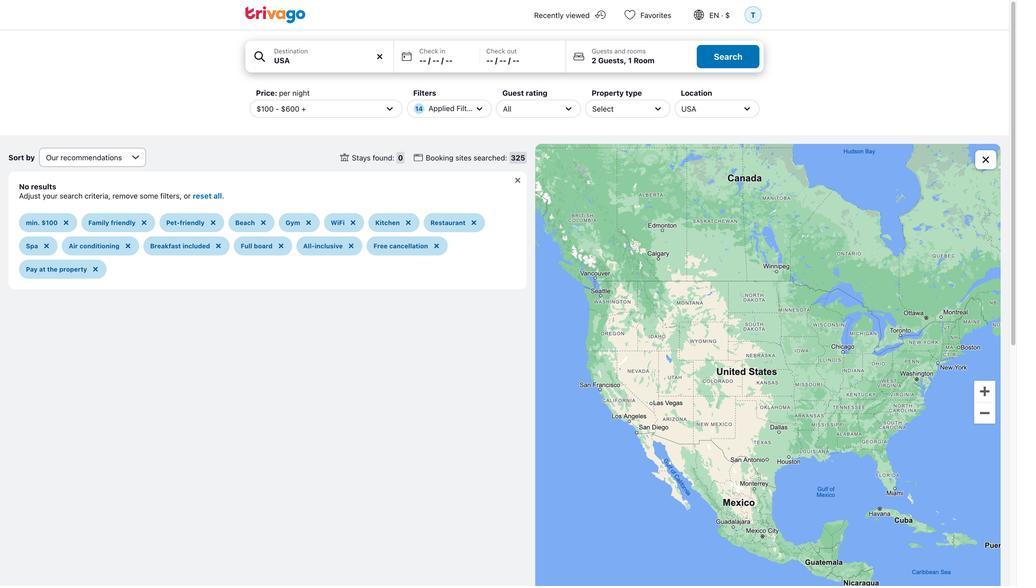 Task type: describe. For each thing, give the bounding box(es) containing it.
family
[[88, 219, 109, 226]]

gym button
[[279, 213, 320, 232]]

pay at the property button
[[19, 260, 107, 279]]

sort
[[8, 153, 24, 162]]

Destination field
[[245, 41, 393, 72]]

price: per night
[[256, 89, 310, 97]]

check for check in -- / -- / --
[[419, 47, 438, 55]]

filters,
[[160, 191, 182, 200]]

type
[[626, 89, 642, 97]]

room
[[634, 56, 655, 65]]

pet-
[[166, 219, 180, 226]]

1
[[628, 56, 632, 65]]

recently viewed
[[534, 11, 590, 20]]

wifi
[[331, 219, 345, 226]]

3 / from the left
[[495, 56, 498, 65]]

pet-friendly
[[166, 219, 205, 226]]

found:
[[373, 153, 394, 162]]

free cancellation
[[374, 242, 428, 250]]

adjust
[[19, 191, 41, 200]]

beach
[[235, 219, 255, 226]]

in
[[440, 47, 445, 55]]

night
[[292, 89, 310, 97]]

beach button
[[228, 213, 275, 232]]

all-inclusive button
[[296, 236, 362, 255]]

searched:
[[474, 153, 507, 162]]

0 vertical spatial filters
[[413, 89, 436, 97]]

all-
[[303, 242, 315, 250]]

4 / from the left
[[508, 56, 511, 65]]

at
[[39, 266, 46, 273]]

t button
[[743, 0, 764, 30]]

location
[[681, 89, 712, 97]]

1 vertical spatial filters
[[457, 104, 477, 113]]

kitchen
[[375, 219, 400, 226]]

1 / from the left
[[428, 56, 431, 65]]

free
[[374, 242, 388, 250]]

all
[[213, 191, 222, 200]]

restaurant button
[[424, 213, 485, 232]]

family friendly
[[88, 219, 136, 226]]

spa
[[26, 242, 38, 250]]

Destination search field
[[274, 55, 387, 66]]

map region
[[535, 144, 1001, 586]]

destination
[[274, 47, 308, 55]]

reset
[[193, 191, 212, 200]]

price:
[[256, 89, 277, 97]]

no results adjust your search criteria, remove some filters, or reset all .
[[19, 182, 224, 200]]

board
[[254, 242, 273, 250]]

property type
[[592, 89, 642, 97]]

free cancellation button
[[367, 236, 448, 255]]

.
[[222, 191, 224, 200]]

the
[[47, 266, 58, 273]]

booking sites searched: 325
[[426, 153, 525, 162]]

inclusive
[[315, 242, 343, 250]]

restaurant
[[430, 219, 466, 226]]

recently viewed button
[[521, 0, 615, 30]]

by
[[26, 153, 35, 162]]

no
[[19, 182, 29, 191]]

trivago logo image
[[245, 6, 306, 23]]

pay
[[26, 266, 38, 273]]

gym
[[286, 219, 300, 226]]

wifi button
[[324, 213, 364, 232]]

your
[[43, 191, 58, 200]]

stays found: 0
[[352, 153, 403, 162]]

recently
[[534, 11, 564, 20]]

full board button
[[234, 236, 292, 255]]

sites
[[456, 153, 472, 162]]



Task type: vqa. For each thing, say whether or not it's contained in the screenshot.
Breakfast included button
yes



Task type: locate. For each thing, give the bounding box(es) containing it.
guests
[[592, 47, 613, 55]]

spa button
[[19, 236, 58, 255]]

property
[[59, 266, 87, 273]]

1 horizontal spatial friendly
[[180, 219, 205, 226]]

all
[[503, 104, 511, 113]]

family friendly button
[[81, 213, 155, 232]]

some
[[140, 191, 158, 200]]

per
[[279, 89, 290, 97]]

2 friendly from the left
[[180, 219, 205, 226]]

friendly for pet-friendly
[[180, 219, 205, 226]]

$
[[725, 11, 730, 20]]

cancellation
[[389, 242, 428, 250]]

sort by
[[8, 153, 35, 162]]

2
[[592, 56, 596, 65]]

favorites link
[[615, 0, 684, 30]]

breakfast included
[[150, 242, 210, 250]]

2 / from the left
[[441, 56, 444, 65]]

search
[[60, 191, 83, 200]]

favorites
[[641, 11, 671, 20]]

filters up 14
[[413, 89, 436, 97]]

$100 - $600 +
[[257, 104, 306, 113]]

friendly for family friendly
[[111, 219, 136, 226]]

1 check from the left
[[419, 47, 438, 55]]

filters
[[413, 89, 436, 97], [457, 104, 477, 113]]

t
[[751, 10, 756, 19]]

-
[[419, 56, 423, 65], [423, 56, 426, 65], [432, 56, 436, 65], [436, 56, 439, 65], [445, 56, 449, 65], [449, 56, 453, 65], [486, 56, 490, 65], [490, 56, 493, 65], [499, 56, 503, 65], [503, 56, 506, 65], [512, 56, 516, 65], [516, 56, 520, 65], [276, 104, 279, 113]]

$100 right min.
[[41, 219, 58, 226]]

applied filters
[[429, 104, 477, 113]]

rating
[[526, 89, 547, 97]]

check
[[419, 47, 438, 55], [486, 47, 505, 55]]

$100 inside "button"
[[41, 219, 58, 226]]

0 horizontal spatial check
[[419, 47, 438, 55]]

min. $100
[[26, 219, 58, 226]]

out
[[507, 47, 517, 55]]

stays
[[352, 153, 371, 162]]

en · $ button
[[684, 0, 743, 30]]

check out -- / -- / --
[[486, 47, 520, 65]]

pet-friendly button
[[159, 213, 224, 232]]

0 vertical spatial $100
[[257, 104, 274, 113]]

en
[[709, 11, 719, 20]]

rooms
[[627, 47, 646, 55]]

1 friendly from the left
[[111, 219, 136, 226]]

check left out
[[486, 47, 505, 55]]

guests,
[[598, 56, 626, 65]]

full board
[[241, 242, 273, 250]]

en · $
[[709, 11, 730, 20]]

guest rating
[[502, 89, 547, 97]]

results
[[31, 182, 56, 191]]

air conditioning button
[[62, 236, 139, 255]]

guests and rooms 2 guests, 1 room
[[592, 47, 655, 65]]

booking
[[426, 153, 454, 162]]

friendly
[[111, 219, 136, 226], [180, 219, 205, 226]]

$100 down price:
[[257, 104, 274, 113]]

325
[[511, 153, 525, 162]]

2 check from the left
[[486, 47, 505, 55]]

1 vertical spatial $100
[[41, 219, 58, 226]]

applied
[[429, 104, 455, 113]]

air conditioning
[[69, 242, 119, 250]]

and
[[614, 47, 626, 55]]

clear image
[[375, 52, 384, 61]]

full
[[241, 242, 252, 250]]

breakfast
[[150, 242, 181, 250]]

14
[[415, 105, 423, 112]]

check left "in"
[[419, 47, 438, 55]]

search button
[[697, 45, 760, 68]]

conditioning
[[80, 242, 119, 250]]

kitchen button
[[368, 213, 419, 232]]

filters right applied
[[457, 104, 477, 113]]

included
[[183, 242, 210, 250]]

0 horizontal spatial $100
[[41, 219, 58, 226]]

criteria,
[[85, 191, 110, 200]]

select
[[592, 104, 614, 113]]

$600
[[281, 104, 299, 113]]

all-inclusive
[[303, 242, 343, 250]]

friendly right 'family'
[[111, 219, 136, 226]]

0 horizontal spatial friendly
[[111, 219, 136, 226]]

check inside check in -- / -- / --
[[419, 47, 438, 55]]

$100
[[257, 104, 274, 113], [41, 219, 58, 226]]

/
[[428, 56, 431, 65], [441, 56, 444, 65], [495, 56, 498, 65], [508, 56, 511, 65]]

friendly inside button
[[111, 219, 136, 226]]

·
[[721, 11, 723, 20]]

check for check out -- / -- / --
[[486, 47, 505, 55]]

friendly up included
[[180, 219, 205, 226]]

friendly inside button
[[180, 219, 205, 226]]

min. $100 button
[[19, 213, 77, 232]]

1 horizontal spatial filters
[[457, 104, 477, 113]]

viewed
[[566, 11, 590, 20]]

0 horizontal spatial filters
[[413, 89, 436, 97]]

remove
[[112, 191, 138, 200]]

1 horizontal spatial check
[[486, 47, 505, 55]]

min.
[[26, 219, 40, 226]]

1 horizontal spatial $100
[[257, 104, 274, 113]]

usa
[[681, 104, 696, 113]]

check inside "check out -- / -- / --"
[[486, 47, 505, 55]]

check in -- / -- / --
[[419, 47, 453, 65]]

property
[[592, 89, 624, 97]]

search
[[714, 52, 743, 62]]

pay at the property
[[26, 266, 87, 273]]

reset all button
[[193, 191, 222, 200]]

0
[[398, 153, 403, 162]]



